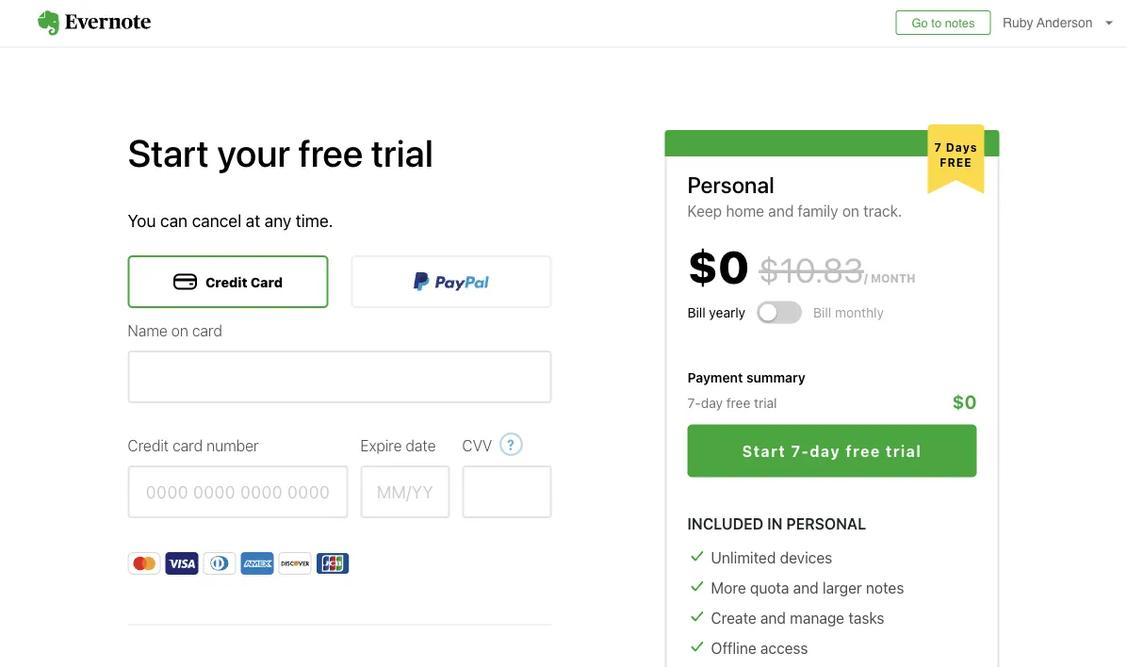 Task type: vqa. For each thing, say whether or not it's contained in the screenshot.
Diner's Club "icon"
yes



Task type: describe. For each thing, give the bounding box(es) containing it.
you can cancel at any time.
[[128, 210, 333, 230]]

name
[[128, 321, 168, 339]]

7-day free trial
[[688, 395, 777, 411]]

yearly
[[709, 305, 746, 320]]

access
[[761, 639, 808, 657]]

personal keep home and family on track.
[[688, 171, 903, 220]]

paypal image
[[414, 272, 489, 291]]

bill for bill yearly
[[688, 305, 706, 320]]

quota
[[750, 579, 789, 597]]

discover image
[[279, 552, 312, 575]]

keep
[[688, 202, 722, 220]]

1 vertical spatial personal
[[787, 515, 866, 533]]

creditcard image
[[173, 274, 197, 290]]

evernote link
[[19, 0, 170, 46]]

7- inside 'start 7-day free trial' button
[[791, 442, 810, 460]]

7
[[935, 140, 942, 154]]

cancel
[[192, 210, 241, 230]]

offline access
[[711, 639, 808, 657]]

Expire date text field
[[361, 466, 450, 518]]

track.
[[864, 202, 903, 220]]

0 vertical spatial 7-
[[688, 395, 701, 411]]

payment summary
[[688, 370, 806, 386]]

devices
[[780, 549, 833, 567]]

card
[[251, 274, 283, 290]]

tasks
[[849, 609, 885, 627]]

day inside button
[[810, 442, 841, 460]]

free for your
[[298, 131, 363, 175]]

date
[[406, 436, 436, 454]]

included in personal
[[688, 515, 866, 533]]

0 horizontal spatial notes
[[866, 579, 904, 597]]

bill for bill monthly
[[814, 305, 832, 320]]

Name on card text field
[[128, 351, 552, 403]]

payment
[[688, 370, 743, 386]]

start for start 7-day free trial
[[743, 442, 786, 460]]

your
[[217, 131, 290, 175]]

credit for credit card number
[[128, 436, 169, 454]]

$0 $10.83 / month
[[688, 239, 916, 293]]

more quota and larger notes
[[711, 579, 904, 597]]

$10.83
[[759, 250, 864, 290]]

time.
[[296, 210, 333, 230]]

start 7-day free trial button
[[688, 425, 977, 477]]

start for start your free trial
[[128, 131, 209, 175]]

go
[[912, 16, 928, 30]]



Task type: locate. For each thing, give the bounding box(es) containing it.
credit left card at left
[[205, 274, 247, 290]]

american express image
[[241, 552, 274, 575]]

start 7-day free trial
[[743, 442, 922, 460]]

start your free trial
[[128, 131, 434, 175]]

anderson
[[1037, 15, 1093, 30]]

credit card
[[205, 274, 283, 290]]

1 horizontal spatial on
[[843, 202, 860, 220]]

2 horizontal spatial free
[[846, 442, 881, 460]]

1 vertical spatial start
[[743, 442, 786, 460]]

family
[[798, 202, 839, 220]]

1 horizontal spatial day
[[810, 442, 841, 460]]

1 vertical spatial credit
[[128, 436, 169, 454]]

1 vertical spatial day
[[810, 442, 841, 460]]

1 horizontal spatial start
[[743, 442, 786, 460]]

day
[[701, 395, 723, 411], [810, 442, 841, 460]]

1 vertical spatial notes
[[866, 579, 904, 597]]

larger
[[823, 579, 862, 597]]

0 horizontal spatial start
[[128, 131, 209, 175]]

on left track.
[[843, 202, 860, 220]]

7 days free
[[935, 140, 978, 169]]

bill monthly
[[814, 305, 884, 320]]

start inside button
[[743, 442, 786, 460]]

more
[[711, 579, 746, 597]]

2 vertical spatial and
[[761, 609, 786, 627]]

1 vertical spatial on
[[171, 321, 188, 339]]

1 vertical spatial trial
[[754, 395, 777, 411]]

0 horizontal spatial $0
[[688, 239, 749, 293]]

7-
[[688, 395, 701, 411], [791, 442, 810, 460]]

unlimited devices
[[711, 549, 833, 567]]

free for day
[[727, 395, 751, 411]]

1 horizontal spatial personal
[[787, 515, 866, 533]]

0 vertical spatial notes
[[945, 16, 975, 30]]

personal up home
[[688, 171, 775, 197]]

included
[[688, 515, 764, 533]]

$0 for $0 $10.83 / month
[[688, 239, 749, 293]]

credit left number
[[128, 436, 169, 454]]

visa image
[[165, 552, 198, 575]]

0 vertical spatial and
[[769, 202, 794, 220]]

trial inside button
[[886, 442, 922, 460]]

days
[[946, 140, 978, 154]]

start
[[128, 131, 209, 175], [743, 442, 786, 460]]

on inside the personal keep home and family on track.
[[843, 202, 860, 220]]

trial
[[371, 131, 434, 175], [754, 395, 777, 411], [886, 442, 922, 460]]

in
[[768, 515, 783, 533]]

1 horizontal spatial credit
[[205, 274, 247, 290]]

start up "can"
[[128, 131, 209, 175]]

create
[[711, 609, 757, 627]]

1 vertical spatial and
[[793, 579, 819, 597]]

ruby
[[1003, 15, 1034, 30]]

card down creditcard image
[[192, 321, 222, 339]]

7- down payment
[[688, 395, 701, 411]]

number
[[207, 436, 259, 454]]

japan credit bureau image
[[316, 552, 349, 575]]

0 vertical spatial trial
[[371, 131, 434, 175]]

free
[[298, 131, 363, 175], [727, 395, 751, 411], [846, 442, 881, 460]]

go to notes
[[912, 16, 975, 30]]

and down devices
[[793, 579, 819, 597]]

$0
[[688, 239, 749, 293], [953, 390, 977, 412]]

cvv
[[462, 436, 492, 454]]

1 vertical spatial 7-
[[791, 442, 810, 460]]

create and manage tasks
[[711, 609, 885, 627]]

0 horizontal spatial on
[[171, 321, 188, 339]]

0 horizontal spatial free
[[298, 131, 363, 175]]

CVV text field
[[462, 466, 552, 518]]

bill left monthly
[[814, 305, 832, 320]]

unlimited
[[711, 549, 776, 567]]

can
[[160, 210, 188, 230]]

diner's club image
[[203, 552, 236, 575]]

7- up included in personal
[[791, 442, 810, 460]]

free inside button
[[846, 442, 881, 460]]

credit for credit card
[[205, 274, 247, 290]]

1 horizontal spatial notes
[[945, 16, 975, 30]]

0 vertical spatial credit
[[205, 274, 247, 290]]

1 horizontal spatial bill
[[814, 305, 832, 320]]

1 bill from the left
[[688, 305, 706, 320]]

expire
[[361, 436, 402, 454]]

2 vertical spatial free
[[846, 442, 881, 460]]

0 vertical spatial $0
[[688, 239, 749, 293]]

/
[[864, 272, 868, 285]]

notes up tasks
[[866, 579, 904, 597]]

expire date
[[361, 436, 436, 454]]

ruby anderson
[[1003, 15, 1093, 30]]

trial for start your free trial
[[371, 131, 434, 175]]

home
[[726, 202, 765, 220]]

1 horizontal spatial $0
[[953, 390, 977, 412]]

2 horizontal spatial trial
[[886, 442, 922, 460]]

0 horizontal spatial bill
[[688, 305, 706, 320]]

and down quota
[[761, 609, 786, 627]]

1 horizontal spatial trial
[[754, 395, 777, 411]]

0 vertical spatial day
[[701, 395, 723, 411]]

summary
[[747, 370, 806, 386]]

card left number
[[173, 436, 203, 454]]

day up included in personal
[[810, 442, 841, 460]]

on
[[843, 202, 860, 220], [171, 321, 188, 339]]

0 horizontal spatial personal
[[688, 171, 775, 197]]

master card image
[[128, 552, 161, 575]]

bill left yearly
[[688, 305, 706, 320]]

$0 for $0
[[953, 390, 977, 412]]

2 vertical spatial trial
[[886, 442, 922, 460]]

evernote image
[[19, 10, 170, 36]]

bill
[[688, 305, 706, 320], [814, 305, 832, 320]]

to
[[932, 16, 942, 30]]

ruby anderson link
[[998, 0, 1127, 46]]

0 vertical spatial card
[[192, 321, 222, 339]]

0 vertical spatial start
[[128, 131, 209, 175]]

0 horizontal spatial trial
[[371, 131, 434, 175]]

0 vertical spatial on
[[843, 202, 860, 220]]

notes
[[945, 16, 975, 30], [866, 579, 904, 597]]

bill yearly
[[688, 305, 746, 320]]

0 vertical spatial free
[[298, 131, 363, 175]]

2 bill from the left
[[814, 305, 832, 320]]

0 horizontal spatial day
[[701, 395, 723, 411]]

1 horizontal spatial 7-
[[791, 442, 810, 460]]

0 horizontal spatial 7-
[[688, 395, 701, 411]]

question mark image
[[500, 428, 523, 461]]

and right home
[[769, 202, 794, 220]]

personal up devices
[[787, 515, 866, 533]]

personal inside the personal keep home and family on track.
[[688, 171, 775, 197]]

name on card
[[128, 321, 222, 339]]

month
[[871, 272, 916, 285]]

day down payment
[[701, 395, 723, 411]]

at
[[246, 210, 260, 230]]

trial for 7-day free trial
[[754, 395, 777, 411]]

Credit card number text field
[[128, 466, 348, 518]]

manage
[[790, 609, 845, 627]]

personal
[[688, 171, 775, 197], [787, 515, 866, 533]]

1 vertical spatial free
[[727, 395, 751, 411]]

credit card number
[[128, 436, 259, 454]]

on right name
[[171, 321, 188, 339]]

offline
[[711, 639, 757, 657]]

and
[[769, 202, 794, 220], [793, 579, 819, 597], [761, 609, 786, 627]]

1 vertical spatial $0
[[953, 390, 977, 412]]

start down '7-day free trial'
[[743, 442, 786, 460]]

you
[[128, 210, 156, 230]]

notes right to
[[945, 16, 975, 30]]

any
[[265, 210, 291, 230]]

free
[[940, 156, 973, 169]]

card
[[192, 321, 222, 339], [173, 436, 203, 454]]

credit
[[205, 274, 247, 290], [128, 436, 169, 454]]

and inside the personal keep home and family on track.
[[769, 202, 794, 220]]

0 horizontal spatial credit
[[128, 436, 169, 454]]

1 vertical spatial card
[[173, 436, 203, 454]]

0 vertical spatial personal
[[688, 171, 775, 197]]

monthly
[[835, 305, 884, 320]]

go to notes link
[[896, 10, 991, 35]]

1 horizontal spatial free
[[727, 395, 751, 411]]



